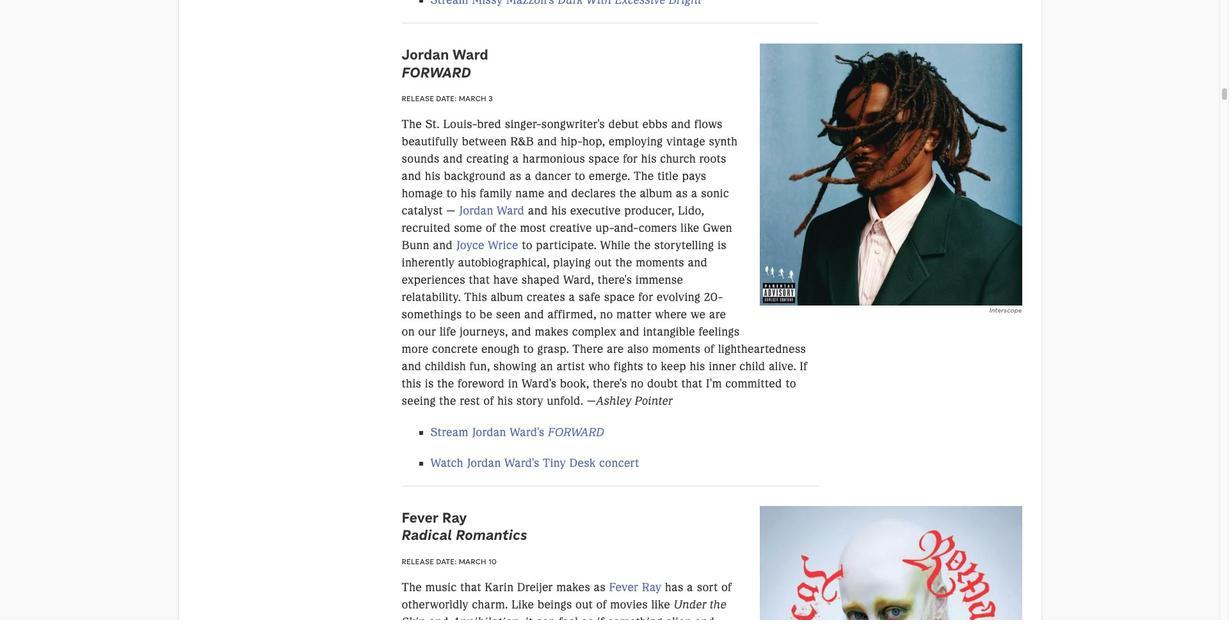 Task type: vqa. For each thing, say whether or not it's contained in the screenshot.
middle Meshell
no



Task type: describe. For each thing, give the bounding box(es) containing it.
life
[[440, 325, 457, 339]]

complex
[[572, 325, 617, 339]]

immense
[[636, 273, 684, 287]]

concrete
[[432, 342, 478, 356]]

to down 'alive.'
[[786, 377, 797, 391]]

pays
[[683, 169, 707, 183]]

and up background
[[443, 152, 463, 166]]

date: for 3
[[436, 94, 457, 103]]

his inside the and his executive producer, lido, recruited some of the most creative up-and-comers like gwen bunn and
[[552, 204, 567, 218]]

book,
[[560, 377, 590, 391]]

1 horizontal spatial ray
[[642, 580, 662, 594]]

the inside under the skin
[[710, 598, 727, 612]]

more
[[402, 342, 429, 356]]

joyce
[[457, 239, 485, 253]]

romantics
[[456, 526, 528, 544]]

space inside the to participate. while the storytelling is inherently autobiographical, playing out the moments and experiences that have shaped ward, there's immense relatability. this album creates a safe space for evolving 20- somethings to be seen and affirmed, no matter where we are on our life journeys, and makes complex and intangible feelings more concrete enough to grasp. there are also moments of lightheartedness and childish fun, showing an artist who fights to keep his inner child alive. if this is the foreword in ward's book, there's no doubt that i'm committed to seeing the rest of his story unfold. —
[[605, 290, 635, 305]]

who
[[589, 360, 611, 374]]

story
[[517, 394, 544, 408]]

experiences
[[402, 273, 466, 287]]

jordan right watch
[[467, 456, 501, 470]]

most
[[520, 221, 547, 235]]

release date: march 3
[[402, 94, 493, 103]]

of down feelings
[[705, 342, 715, 356]]

the left rest
[[440, 394, 457, 408]]

gwen
[[703, 221, 733, 235]]

— inside the to participate. while the storytelling is inherently autobiographical, playing out the moments and experiences that have shaped ward, there's immense relatability. this album creates a safe space for evolving 20- somethings to be seen and affirmed, no matter where we are on our life journeys, and makes complex and intangible feelings more concrete enough to grasp. there are also moments of lightheartedness and childish fun, showing an artist who fights to keep his inner child alive. if this is the foreword in ward's book, there's no doubt that i'm committed to seeing the rest of his story unfold. —
[[587, 394, 596, 408]]

beautifully
[[402, 135, 459, 149]]

foreword
[[458, 377, 505, 391]]

journeys,
[[460, 325, 508, 339]]

makes inside the to participate. while the storytelling is inherently autobiographical, playing out the moments and experiences that have shaped ward, there's immense relatability. this album creates a safe space for evolving 20- somethings to be seen and affirmed, no matter where we are on our life journeys, and makes complex and intangible feelings more concrete enough to grasp. there are also moments of lightheartedness and childish fun, showing an artist who fights to keep his inner child alive. if this is the foreword in ward's book, there's no doubt that i'm committed to seeing the rest of his story unfold. —
[[535, 325, 569, 339]]

dreijer
[[517, 580, 553, 594]]

we
[[691, 308, 706, 322]]

his up "homage"
[[425, 169, 441, 183]]

jordan ward, forward image
[[760, 43, 1023, 306]]

a up name
[[525, 169, 532, 183]]

intangible
[[643, 325, 696, 339]]

and down matter
[[620, 325, 640, 339]]

to down background
[[447, 187, 458, 201]]

under the skin
[[402, 598, 727, 620]]

playing
[[554, 256, 592, 270]]

watch
[[431, 456, 464, 470]]

artist
[[557, 360, 585, 374]]

karin
[[485, 580, 514, 594]]

fever ray link
[[610, 580, 662, 594]]

and up harmonious
[[538, 135, 558, 149]]

ward for jordan ward forward
[[453, 46, 489, 64]]

and up vintage
[[672, 117, 691, 132]]

producer,
[[625, 204, 675, 218]]

affirmed,
[[548, 308, 597, 322]]

ashley pointer
[[596, 394, 673, 408]]

1 vertical spatial that
[[682, 377, 703, 391]]

the inside the and his executive producer, lido, recruited some of the most creative up-and-comers like gwen bunn and
[[500, 221, 517, 235]]

some
[[454, 221, 483, 235]]

inner
[[709, 360, 737, 374]]

fights
[[614, 360, 644, 374]]

interscope
[[990, 306, 1023, 315]]

to up showing
[[524, 342, 534, 356]]

1 vertical spatial are
[[607, 342, 624, 356]]

louis-
[[443, 117, 477, 132]]

0 vertical spatial are
[[710, 308, 727, 322]]

album inside the to participate. while the storytelling is inherently autobiographical, playing out the moments and experiences that have shaped ward, there's immense relatability. this album creates a safe space for evolving 20- somethings to be seen and affirmed, no matter where we are on our life journeys, and makes complex and intangible feelings more concrete enough to grasp. there are also moments of lightheartedness and childish fun, showing an artist who fights to keep his inner child alive. if this is the foreword in ward's book, there's no doubt that i'm committed to seeing the rest of his story unfold. —
[[491, 290, 524, 305]]

a down "pays"
[[692, 187, 698, 201]]

the down the comers
[[634, 239, 651, 253]]

stream
[[431, 425, 469, 439]]

name
[[516, 187, 545, 201]]

bred
[[477, 117, 502, 132]]

committed
[[726, 377, 783, 391]]

st.
[[426, 117, 440, 132]]

recruited
[[402, 221, 451, 235]]

and down seen
[[512, 325, 532, 339]]

0 vertical spatial as
[[510, 169, 522, 183]]

employing
[[609, 135, 663, 149]]

vintage
[[667, 135, 706, 149]]

for inside the st. louis-bred singer-songwriter's debut ebbs and flows beautifully between r&b and hip-hop, employing vintage synth sounds and creating a harmonious space for his church roots and his background as a dancer to emerge. the title pays homage to his family name and declares the album as a sonic catalyst —
[[623, 152, 638, 166]]

declares
[[572, 187, 616, 201]]

have
[[494, 273, 518, 287]]

0 horizontal spatial no
[[600, 308, 613, 322]]

ward for jordan ward
[[497, 204, 525, 218]]

seen
[[496, 308, 521, 322]]

synth
[[709, 135, 738, 149]]

feelings
[[699, 325, 740, 339]]

release for release date: march 3
[[402, 94, 434, 103]]

ward,
[[564, 273, 595, 287]]

lido,
[[678, 204, 705, 218]]

watch jordan ward's tiny desk concert link
[[431, 456, 640, 470]]

radical
[[402, 526, 453, 544]]

keep
[[661, 360, 687, 374]]

creates
[[527, 290, 566, 305]]

2 vertical spatial that
[[461, 580, 482, 594]]

and up most
[[528, 204, 548, 218]]

showing
[[494, 360, 537, 374]]

to up the declares
[[575, 169, 586, 183]]

catalyst
[[402, 204, 443, 218]]

executive
[[571, 204, 621, 218]]

1 horizontal spatial forward
[[548, 425, 605, 439]]

to up doubt
[[647, 360, 658, 374]]

rest
[[460, 394, 480, 408]]

and down creates
[[525, 308, 545, 322]]

harmonious
[[523, 152, 586, 166]]

release for release date: march 10
[[402, 557, 434, 566]]

and up inherently
[[433, 239, 453, 253]]

seeing
[[402, 394, 436, 408]]

ebbs
[[643, 117, 668, 132]]

an
[[541, 360, 554, 374]]

1 vertical spatial the
[[634, 169, 654, 183]]

of left 'movies'
[[597, 598, 607, 612]]

joyce wrice
[[457, 239, 519, 253]]

childish
[[425, 360, 466, 374]]

the st. louis-bred singer-songwriter's debut ebbs and flows beautifully between r&b and hip-hop, employing vintage synth sounds and creating a harmonious space for his church roots and his background as a dancer to emerge. the title pays homage to his family name and declares the album as a sonic catalyst —
[[402, 117, 738, 218]]

between
[[462, 135, 507, 149]]

there
[[573, 342, 604, 356]]

inherently
[[402, 256, 455, 270]]

up-
[[596, 221, 614, 235]]

to left be on the left of page
[[466, 308, 476, 322]]

jordan down rest
[[472, 425, 507, 439]]

this
[[402, 377, 422, 391]]

jordan up some
[[459, 204, 494, 218]]

and his executive producer, lido, recruited some of the most creative up-and-comers like gwen bunn and
[[402, 204, 733, 253]]

the down childish
[[438, 377, 455, 391]]

release date: march 10
[[402, 557, 497, 566]]

2 horizontal spatial as
[[676, 187, 688, 201]]

ward's for forward
[[510, 425, 545, 439]]

1 vertical spatial is
[[425, 377, 434, 391]]

a down r&b
[[513, 152, 519, 166]]

wrice
[[488, 239, 519, 253]]

has a sort of otherworldly charm. like beings out of movies like
[[402, 580, 732, 612]]



Task type: locate. For each thing, give the bounding box(es) containing it.
makes
[[535, 325, 569, 339], [557, 580, 591, 594]]

and up this
[[402, 360, 422, 374]]

doubt
[[648, 377, 678, 391]]

1 vertical spatial album
[[491, 290, 524, 305]]

sort
[[697, 580, 718, 594]]

skin
[[402, 615, 426, 620]]

1 vertical spatial out
[[576, 598, 593, 612]]

— down book,
[[587, 394, 596, 408]]

beings
[[538, 598, 572, 612]]

forward up desk on the bottom left of the page
[[548, 425, 605, 439]]

1 vertical spatial moments
[[653, 342, 701, 356]]

creating
[[467, 152, 509, 166]]

0 horizontal spatial out
[[576, 598, 593, 612]]

2 march from the top
[[459, 557, 487, 566]]

moments up keep
[[653, 342, 701, 356]]

the left st.
[[402, 117, 422, 132]]

0 horizontal spatial —
[[447, 204, 456, 218]]

ward inside jordan ward forward
[[453, 46, 489, 64]]

autobiographical,
[[458, 256, 550, 270]]

is down gwen
[[718, 239, 727, 253]]

the down sort
[[710, 598, 727, 612]]

his right keep
[[690, 360, 706, 374]]

the inside the st. louis-bred singer-songwriter's debut ebbs and flows beautifully between r&b and hip-hop, employing vintage synth sounds and creating a harmonious space for his church roots and his background as a dancer to emerge. the title pays homage to his family name and declares the album as a sonic catalyst —
[[620, 187, 637, 201]]

2 vertical spatial as
[[594, 580, 606, 594]]

1 vertical spatial ray
[[642, 580, 662, 594]]

there's up ashley
[[593, 377, 628, 391]]

ward up release date: march 3
[[453, 46, 489, 64]]

as left fever ray 'link'
[[594, 580, 606, 594]]

safe
[[579, 290, 601, 305]]

hip-
[[561, 135, 583, 149]]

— up some
[[447, 204, 456, 218]]

2 vertical spatial the
[[402, 580, 422, 594]]

out inside has a sort of otherworldly charm. like beings out of movies like
[[576, 598, 593, 612]]

and down dancer
[[548, 187, 568, 201]]

like
[[512, 598, 534, 612]]

album inside the st. louis-bred singer-songwriter's debut ebbs and flows beautifully between r&b and hip-hop, employing vintage synth sounds and creating a harmonious space for his church roots and his background as a dancer to emerge. the title pays homage to his family name and declares the album as a sonic catalyst —
[[640, 187, 673, 201]]

a inside has a sort of otherworldly charm. like beings out of movies like
[[687, 580, 694, 594]]

music
[[426, 580, 457, 594]]

2 release from the top
[[402, 557, 434, 566]]

1 horizontal spatial out
[[595, 256, 612, 270]]

0 horizontal spatial like
[[652, 598, 671, 612]]

0 horizontal spatial fever
[[402, 509, 439, 527]]

1 vertical spatial as
[[676, 187, 688, 201]]

storytelling
[[655, 239, 715, 253]]

also
[[628, 342, 649, 356]]

0 vertical spatial date:
[[436, 94, 457, 103]]

space inside the st. louis-bred singer-songwriter's debut ebbs and flows beautifully between r&b and hip-hop, employing vintage synth sounds and creating a harmonious space for his church roots and his background as a dancer to emerge. the title pays homage to his family name and declares the album as a sonic catalyst —
[[589, 152, 620, 166]]

1 horizontal spatial fever
[[610, 580, 639, 594]]

for inside the to participate. while the storytelling is inherently autobiographical, playing out the moments and experiences that have shaped ward, there's immense relatability. this album creates a safe space for evolving 20- somethings to be seen and affirmed, no matter where we are on our life journeys, and makes complex and intangible feelings more concrete enough to grasp. there are also moments of lightheartedness and childish fun, showing an artist who fights to keep his inner child alive. if this is the foreword in ward's book, there's no doubt that i'm committed to seeing the rest of his story unfold. —
[[639, 290, 654, 305]]

1 horizontal spatial album
[[640, 187, 673, 201]]

there's up safe
[[598, 273, 633, 287]]

has
[[665, 580, 684, 594]]

date:
[[436, 94, 457, 103], [436, 557, 457, 566]]

march for 10
[[459, 557, 487, 566]]

are up fights
[[607, 342, 624, 356]]

like down the has
[[652, 598, 671, 612]]

march left 3
[[459, 94, 487, 103]]

makes up grasp.
[[535, 325, 569, 339]]

somethings
[[402, 308, 462, 322]]

0 horizontal spatial for
[[623, 152, 638, 166]]

our
[[418, 325, 436, 339]]

out
[[595, 256, 612, 270], [576, 598, 593, 612]]

relatability.
[[402, 290, 461, 305]]

like down lido,
[[681, 221, 700, 235]]

i'm
[[706, 377, 722, 391]]

fever ray radical romantics
[[402, 509, 528, 544]]

as
[[510, 169, 522, 183], [676, 187, 688, 201], [594, 580, 606, 594]]

date: up music
[[436, 557, 457, 566]]

0 vertical spatial makes
[[535, 325, 569, 339]]

pointer
[[635, 394, 673, 408]]

and-
[[614, 221, 639, 235]]

in
[[509, 377, 519, 391]]

march
[[459, 94, 487, 103], [459, 557, 487, 566]]

are up feelings
[[710, 308, 727, 322]]

date: up the louis-
[[436, 94, 457, 103]]

fever up 'movies'
[[610, 580, 639, 594]]

as up name
[[510, 169, 522, 183]]

ward's down story on the bottom left of page
[[510, 425, 545, 439]]

his up creative
[[552, 204, 567, 218]]

0 vertical spatial space
[[589, 152, 620, 166]]

1 vertical spatial forward
[[548, 425, 605, 439]]

1 horizontal spatial —
[[587, 394, 596, 408]]

the up wrice
[[500, 221, 517, 235]]

fever inside fever ray radical romantics
[[402, 509, 439, 527]]

1 vertical spatial like
[[652, 598, 671, 612]]

emerge.
[[589, 169, 631, 183]]

0 vertical spatial there's
[[598, 273, 633, 287]]

1 vertical spatial there's
[[593, 377, 628, 391]]

forward inside jordan ward forward
[[402, 63, 471, 81]]

grasp.
[[538, 342, 570, 356]]

1 march from the top
[[459, 94, 487, 103]]

his down background
[[461, 187, 477, 201]]

a
[[513, 152, 519, 166], [525, 169, 532, 183], [692, 187, 698, 201], [569, 290, 576, 305], [687, 580, 694, 594]]

date: for 10
[[436, 557, 457, 566]]

child
[[740, 360, 766, 374]]

ward's for tiny
[[505, 456, 540, 470]]

title
[[658, 169, 679, 183]]

0 vertical spatial ward's
[[522, 377, 557, 391]]

fever up release date: march 10
[[402, 509, 439, 527]]

makes up under the skin
[[557, 580, 591, 594]]

the for the music that karin dreijer makes as fever ray
[[402, 580, 422, 594]]

his down in
[[498, 394, 513, 408]]

and down storytelling
[[688, 256, 708, 270]]

singer-
[[505, 117, 542, 132]]

jordan ward forward
[[402, 46, 489, 81]]

1 vertical spatial march
[[459, 557, 487, 566]]

to down most
[[522, 239, 533, 253]]

songwriter's
[[542, 117, 605, 132]]

20-
[[704, 290, 724, 305]]

1 horizontal spatial no
[[631, 377, 644, 391]]

ward down "family"
[[497, 204, 525, 218]]

stream jordan ward's forward
[[431, 425, 605, 439]]

and down the sounds
[[402, 169, 422, 183]]

ray inside fever ray radical romantics
[[442, 509, 467, 527]]

march for 3
[[459, 94, 487, 103]]

there's
[[598, 273, 633, 287], [593, 377, 628, 391]]

0 horizontal spatial is
[[425, 377, 434, 391]]

that up charm.
[[461, 580, 482, 594]]

forward up release date: march 3
[[402, 63, 471, 81]]

1 vertical spatial for
[[639, 290, 654, 305]]

album
[[640, 187, 673, 201], [491, 290, 524, 305]]

matter
[[617, 308, 652, 322]]

0 horizontal spatial ray
[[442, 509, 467, 527]]

space up matter
[[605, 290, 635, 305]]

his down employing
[[642, 152, 657, 166]]

like inside the and his executive producer, lido, recruited some of the most creative up-and-comers like gwen bunn and
[[681, 221, 700, 235]]

under
[[674, 598, 707, 612]]

a right the has
[[687, 580, 694, 594]]

1 vertical spatial makes
[[557, 580, 591, 594]]

a inside the to participate. while the storytelling is inherently autobiographical, playing out the moments and experiences that have shaped ward, there's immense relatability. this album creates a safe space for evolving 20- somethings to be seen and affirmed, no matter where we are on our life journeys, and makes complex and intangible feelings more concrete enough to grasp. there are also moments of lightheartedness and childish fun, showing an artist who fights to keep his inner child alive. if this is the foreword in ward's book, there's no doubt that i'm committed to seeing the rest of his story unfold. —
[[569, 290, 576, 305]]

0 vertical spatial out
[[595, 256, 612, 270]]

0 horizontal spatial album
[[491, 290, 524, 305]]

1 horizontal spatial for
[[639, 290, 654, 305]]

for up matter
[[639, 290, 654, 305]]

1 date: from the top
[[436, 94, 457, 103]]

the up the otherworldly
[[402, 580, 422, 594]]

no up ashley pointer on the bottom of page
[[631, 377, 644, 391]]

2 vertical spatial ward's
[[505, 456, 540, 470]]

ward
[[453, 46, 489, 64], [497, 204, 525, 218]]

a up the affirmed,
[[569, 290, 576, 305]]

space up emerge.
[[589, 152, 620, 166]]

dancer
[[535, 169, 572, 183]]

1 horizontal spatial like
[[681, 221, 700, 235]]

release
[[402, 94, 434, 103], [402, 557, 434, 566]]

out inside the to participate. while the storytelling is inherently autobiographical, playing out the moments and experiences that have shaped ward, there's immense relatability. this album creates a safe space for evolving 20- somethings to be seen and affirmed, no matter where we are on our life journeys, and makes complex and intangible feelings more concrete enough to grasp. there are also moments of lightheartedness and childish fun, showing an artist who fights to keep his inner child alive. if this is the foreword in ward's book, there's no doubt that i'm committed to seeing the rest of his story unfold. —
[[595, 256, 612, 270]]

shaped
[[522, 273, 560, 287]]

the down the 'while'
[[616, 256, 633, 270]]

if
[[800, 360, 808, 374]]

that
[[469, 273, 490, 287], [682, 377, 703, 391], [461, 580, 482, 594]]

jordan ward link
[[459, 204, 525, 218]]

0 vertical spatial for
[[623, 152, 638, 166]]

image credit element
[[760, 306, 1023, 315]]

1 vertical spatial —
[[587, 394, 596, 408]]

jordan up release date: march 3
[[402, 46, 449, 64]]

be
[[480, 308, 493, 322]]

0 vertical spatial forward
[[402, 63, 471, 81]]

of inside the and his executive producer, lido, recruited some of the most creative up-and-comers like gwen bunn and
[[486, 221, 496, 235]]

moments up immense
[[636, 256, 685, 270]]

march left 10
[[459, 557, 487, 566]]

sonic
[[702, 187, 730, 201]]

of down jordan ward link
[[486, 221, 496, 235]]

no
[[600, 308, 613, 322], [631, 377, 644, 391]]

the for the st. louis-bred singer-songwriter's debut ebbs and flows beautifully between r&b and hip-hop, employing vintage synth sounds and creating a harmonious space for his church roots and his background as a dancer to emerge. the title pays homage to his family name and declares the album as a sonic catalyst —
[[402, 117, 422, 132]]

0 vertical spatial —
[[447, 204, 456, 218]]

ashley
[[596, 394, 632, 408]]

0 vertical spatial march
[[459, 94, 487, 103]]

jordan inside jordan ward forward
[[402, 46, 449, 64]]

that up this
[[469, 273, 490, 287]]

like inside has a sort of otherworldly charm. like beings out of movies like
[[652, 598, 671, 612]]

0 vertical spatial that
[[469, 273, 490, 287]]

space
[[589, 152, 620, 166], [605, 290, 635, 305]]

fever ray, radical romantics image
[[760, 506, 1023, 620]]

are
[[710, 308, 727, 322], [607, 342, 624, 356]]

desk
[[570, 456, 596, 470]]

1 horizontal spatial ward
[[497, 204, 525, 218]]

1 vertical spatial space
[[605, 290, 635, 305]]

ray up release date: march 10
[[442, 509, 467, 527]]

0 vertical spatial no
[[600, 308, 613, 322]]

1 horizontal spatial are
[[710, 308, 727, 322]]

1 vertical spatial no
[[631, 377, 644, 391]]

the down emerge.
[[620, 187, 637, 201]]

0 horizontal spatial as
[[510, 169, 522, 183]]

1 vertical spatial ward
[[497, 204, 525, 218]]

0 horizontal spatial ward
[[453, 46, 489, 64]]

enough
[[482, 342, 520, 356]]

0 vertical spatial ward
[[453, 46, 489, 64]]

0 horizontal spatial forward
[[402, 63, 471, 81]]

0 vertical spatial like
[[681, 221, 700, 235]]

family
[[480, 187, 512, 201]]

release down radical
[[402, 557, 434, 566]]

for down employing
[[623, 152, 638, 166]]

1 release from the top
[[402, 94, 434, 103]]

no up complex
[[600, 308, 613, 322]]

that left the i'm
[[682, 377, 703, 391]]

1 vertical spatial date:
[[436, 557, 457, 566]]

of right sort
[[722, 580, 732, 594]]

for
[[623, 152, 638, 166], [639, 290, 654, 305]]

as up lido,
[[676, 187, 688, 201]]

0 vertical spatial the
[[402, 117, 422, 132]]

1 horizontal spatial is
[[718, 239, 727, 253]]

the
[[620, 187, 637, 201], [500, 221, 517, 235], [634, 239, 651, 253], [616, 256, 633, 270], [438, 377, 455, 391], [440, 394, 457, 408], [710, 598, 727, 612]]

0 vertical spatial release
[[402, 94, 434, 103]]

2 date: from the top
[[436, 557, 457, 566]]

is
[[718, 239, 727, 253], [425, 377, 434, 391]]

0 vertical spatial fever
[[402, 509, 439, 527]]

0 vertical spatial ray
[[442, 509, 467, 527]]

0 vertical spatial album
[[640, 187, 673, 201]]

of down foreword
[[484, 394, 494, 408]]

lightheartedness
[[719, 342, 807, 356]]

—
[[447, 204, 456, 218], [587, 394, 596, 408]]

ward's down stream jordan ward's forward
[[505, 456, 540, 470]]

is right this
[[425, 377, 434, 391]]

concert
[[600, 456, 640, 470]]

the left 'title'
[[634, 169, 654, 183]]

1 vertical spatial release
[[402, 557, 434, 566]]

album up producer,
[[640, 187, 673, 201]]

this
[[465, 290, 488, 305]]

— inside the st. louis-bred singer-songwriter's debut ebbs and flows beautifully between r&b and hip-hop, employing vintage synth sounds and creating a harmonious space for his church roots and his background as a dancer to emerge. the title pays homage to his family name and declares the album as a sonic catalyst —
[[447, 204, 456, 218]]

out down the 'while'
[[595, 256, 612, 270]]

ray left the has
[[642, 580, 662, 594]]

0 horizontal spatial are
[[607, 342, 624, 356]]

forward
[[402, 63, 471, 81], [548, 425, 605, 439]]

album down the "have"
[[491, 290, 524, 305]]

1 vertical spatial ward's
[[510, 425, 545, 439]]

0 vertical spatial moments
[[636, 256, 685, 270]]

r&b
[[511, 135, 534, 149]]

jordan ward
[[459, 204, 525, 218]]

to
[[575, 169, 586, 183], [447, 187, 458, 201], [522, 239, 533, 253], [466, 308, 476, 322], [524, 342, 534, 356], [647, 360, 658, 374], [786, 377, 797, 391]]

watch jordan ward's tiny desk concert
[[431, 456, 640, 470]]

participate.
[[536, 239, 597, 253]]

ward's inside the to participate. while the storytelling is inherently autobiographical, playing out the moments and experiences that have shaped ward, there's immense relatability. this album creates a safe space for evolving 20- somethings to be seen and affirmed, no matter where we are on our life journeys, and makes complex and intangible feelings more concrete enough to grasp. there are also moments of lightheartedness and childish fun, showing an artist who fights to keep his inner child alive. if this is the foreword in ward's book, there's no doubt that i'm committed to seeing the rest of his story unfold. —
[[522, 377, 557, 391]]

comers
[[639, 221, 678, 235]]

release up st.
[[402, 94, 434, 103]]

1 horizontal spatial as
[[594, 580, 606, 594]]

his
[[642, 152, 657, 166], [425, 169, 441, 183], [461, 187, 477, 201], [552, 204, 567, 218], [690, 360, 706, 374], [498, 394, 513, 408]]

out right beings
[[576, 598, 593, 612]]

ward's down an
[[522, 377, 557, 391]]

0 vertical spatial is
[[718, 239, 727, 253]]

to participate. while the storytelling is inherently autobiographical, playing out the moments and experiences that have shaped ward, there's immense relatability. this album creates a safe space for evolving 20- somethings to be seen and affirmed, no matter where we are on our life journeys, and makes complex and intangible feelings more concrete enough to grasp. there are also moments of lightheartedness and childish fun, showing an artist who fights to keep his inner child alive. if this is the foreword in ward's book, there's no doubt that i'm committed to seeing the rest of his story unfold. —
[[402, 239, 808, 408]]

1 vertical spatial fever
[[610, 580, 639, 594]]



